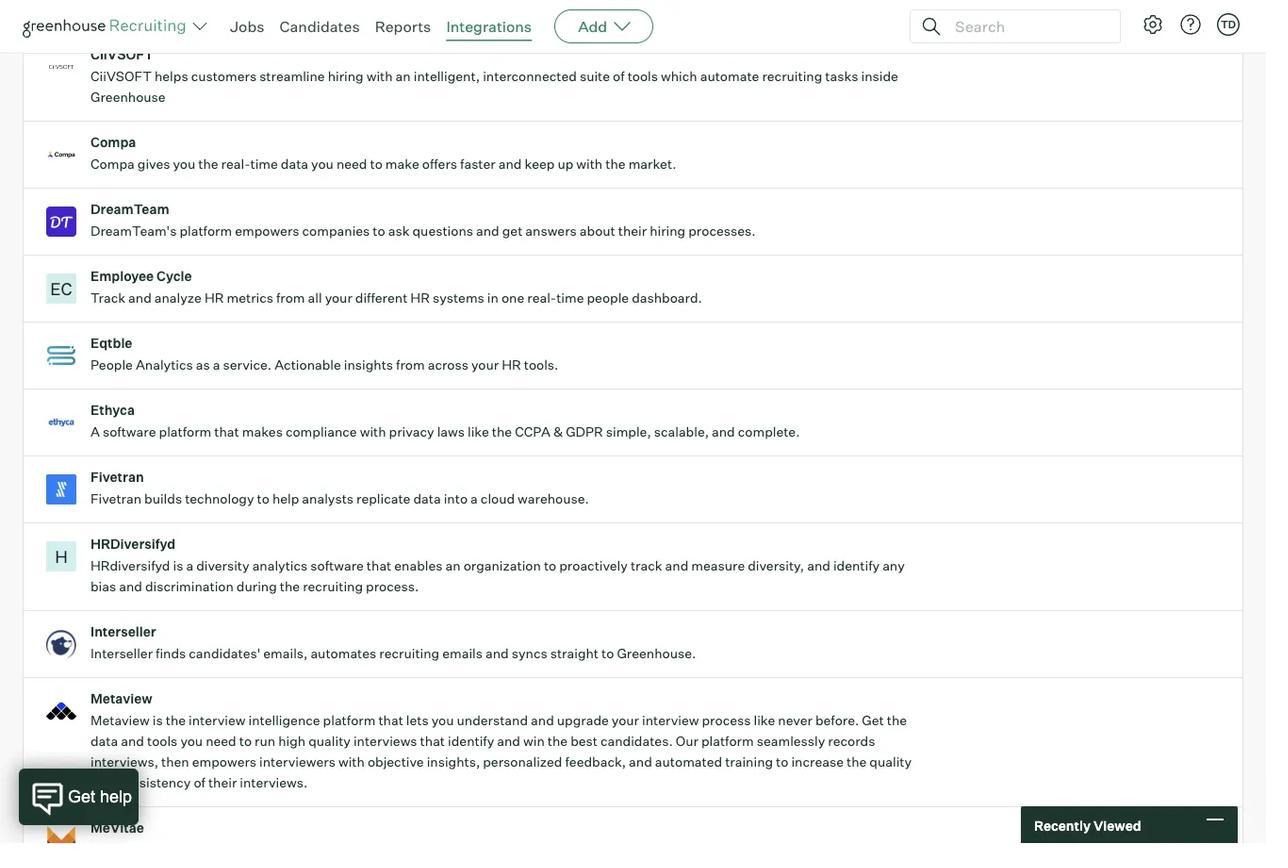 Task type: vqa. For each thing, say whether or not it's contained in the screenshot.


Task type: locate. For each thing, give the bounding box(es) containing it.
data
[[281, 156, 308, 172], [414, 491, 441, 507], [91, 733, 118, 750]]

1 horizontal spatial their
[[619, 223, 647, 239]]

1 vertical spatial data
[[414, 491, 441, 507]]

0 vertical spatial &
[[129, 1, 138, 18]]

1 horizontal spatial data
[[281, 156, 308, 172]]

best
[[571, 733, 598, 750]]

a right as on the left
[[213, 357, 220, 373]]

interviewers
[[259, 754, 336, 770]]

in
[[487, 290, 499, 306]]

hrdiversifyd
[[91, 558, 170, 574]]

integrations link
[[446, 17, 532, 36]]

1 horizontal spatial a
[[213, 357, 220, 373]]

tools up then at the bottom left of page
[[147, 733, 178, 750]]

from left across
[[396, 357, 425, 373]]

1 vertical spatial from
[[396, 357, 425, 373]]

h
[[55, 546, 68, 567]]

scalable,
[[654, 424, 709, 440]]

1 vertical spatial empowers
[[192, 754, 257, 770]]

0 vertical spatial an
[[396, 68, 411, 85]]

and right the "track"
[[665, 558, 689, 574]]

1 interseller from the top
[[91, 624, 156, 640]]

0 horizontal spatial tools
[[147, 733, 178, 750]]

need
[[337, 156, 367, 172], [206, 733, 236, 750]]

recruiting down analytics
[[303, 578, 363, 595]]

with down reports
[[367, 68, 393, 85]]

candidates link
[[280, 17, 360, 36]]

helps
[[155, 68, 188, 85]]

recruiting
[[762, 68, 823, 85], [303, 578, 363, 595], [379, 645, 440, 662]]

0 vertical spatial tools
[[628, 68, 658, 85]]

0 vertical spatial a
[[213, 357, 220, 373]]

analytics
[[136, 357, 193, 373]]

1 vertical spatial software
[[311, 558, 364, 574]]

data left into
[[414, 491, 441, 507]]

and left "get"
[[476, 223, 500, 239]]

that left makes
[[214, 424, 239, 440]]

time left the people
[[557, 290, 584, 306]]

answers
[[526, 223, 577, 239]]

1 vertical spatial an
[[446, 558, 461, 574]]

1 horizontal spatial an
[[446, 558, 461, 574]]

automates
[[362, 1, 428, 18], [311, 645, 377, 662]]

1 vertical spatial is
[[153, 712, 163, 729]]

empowers down 'run'
[[192, 754, 257, 770]]

like inside ethyca a software platform that makes compliance with privacy laws like the ccpa & gdpr simple, scalable, and complete.
[[468, 424, 489, 440]]

is inside hrdiversifyd hrdiversifyd is a diversity analytics software that enables an organization to proactively track and measure diversity, and identify any bias and discrimination during the recruiting process.
[[173, 558, 183, 574]]

0 vertical spatial real-
[[221, 156, 250, 172]]

to left help
[[257, 491, 270, 507]]

to inside fivetran fivetran builds technology to help analysts replicate data into a cloud warehouse.
[[257, 491, 270, 507]]

need inside metaview metaview is the interview intelligence platform that lets you understand and upgrade your interview process like never before. get the data and tools you need to run high quality interviews that identify and win the best candidates. our platform seamlessly records interviews, then empowers interviewers with objective insights, personalized feedback, and automated training to increase the quality and consistency of their interviews.
[[206, 733, 236, 750]]

recently viewed
[[1035, 817, 1142, 834]]

1 vertical spatial hiring
[[650, 223, 686, 239]]

1 horizontal spatial from
[[396, 357, 425, 373]]

ciivsoft
[[91, 46, 154, 63], [91, 68, 152, 85]]

of
[[613, 68, 625, 85], [194, 775, 206, 791]]

2 horizontal spatial hr
[[502, 357, 521, 373]]

data up the companies
[[281, 156, 308, 172]]

and right scalable,
[[712, 424, 735, 440]]

their left interviews.
[[208, 775, 237, 791]]

ai
[[291, 1, 304, 18]]

win
[[523, 733, 545, 750]]

fivetran down a at bottom
[[91, 469, 144, 485]]

hiring inside the dreamteam dreamteam's platform empowers companies to ask questions and get answers about their hiring processes.
[[650, 223, 686, 239]]

of right suite
[[613, 68, 625, 85]]

an right enables
[[446, 558, 461, 574]]

1 vertical spatial ciivsoft
[[91, 68, 152, 85]]

jobs
[[230, 17, 265, 36]]

you right gives
[[173, 156, 195, 172]]

with
[[367, 68, 393, 85], [577, 156, 603, 172], [360, 424, 386, 440], [339, 754, 365, 770]]

0 horizontal spatial quality
[[309, 733, 351, 750]]

of right consistency
[[194, 775, 206, 791]]

your inside eqtble people analytics as a service. actionable insights from across your hr tools.
[[472, 357, 499, 373]]

real- right "one"
[[527, 290, 557, 306]]

1 horizontal spatial real-
[[527, 290, 557, 306]]

& right ccpa
[[554, 424, 563, 440]]

0 vertical spatial ciivsoft
[[91, 46, 154, 63]]

an
[[396, 68, 411, 85], [446, 558, 461, 574]]

is up discrimination
[[173, 558, 183, 574]]

and right 'screening,'
[[559, 1, 583, 18]]

software
[[103, 424, 156, 440], [311, 558, 364, 574]]

you
[[173, 156, 195, 172], [311, 156, 334, 172], [432, 712, 454, 729], [180, 733, 203, 750]]

empowers
[[235, 223, 299, 239], [192, 754, 257, 770]]

& inside ethyca a software platform that makes compliance with privacy laws like the ccpa & gdpr simple, scalable, and complete.
[[554, 424, 563, 440]]

our
[[676, 733, 699, 750]]

market.
[[629, 156, 677, 172]]

that up process.
[[367, 558, 392, 574]]

1 ciivsoft from the top
[[91, 46, 154, 63]]

emails,
[[263, 645, 308, 662]]

with inside ciivsoft ciivsoft helps customers streamline hiring with an intelligent, interconnected suite of tools which automate recruiting tasks inside greenhouse
[[367, 68, 393, 85]]

2 interseller from the top
[[91, 645, 153, 662]]

discrimination
[[145, 578, 234, 595]]

0 vertical spatial recruiting
[[762, 68, 823, 85]]

0 horizontal spatial &
[[129, 1, 138, 18]]

the inside ethyca a software platform that makes compliance with privacy laws like the ccpa & gdpr simple, scalable, and complete.
[[492, 424, 512, 440]]

identify inside hrdiversifyd hrdiversifyd is a diversity analytics software that enables an organization to proactively track and measure diversity, and identify any bias and discrimination during the recruiting process.
[[834, 558, 880, 574]]

like left never
[[754, 712, 776, 729]]

with inside ethyca a software platform that makes compliance with privacy laws like the ccpa & gdpr simple, scalable, and complete.
[[360, 424, 386, 440]]

to inside hrdiversifyd hrdiversifyd is a diversity analytics software that enables an organization to proactively track and measure diversity, and identify any bias and discrimination during the recruiting process.
[[544, 558, 557, 574]]

gdpr
[[566, 424, 603, 440]]

real- right gives
[[221, 156, 250, 172]]

need inside compa compa gives you the real-time data you need to make offers faster and keep up with the market.
[[337, 156, 367, 172]]

0 horizontal spatial software
[[103, 424, 156, 440]]

process
[[702, 712, 751, 729]]

personalized
[[483, 754, 563, 770]]

ciivsoft up greenhouse
[[91, 68, 152, 85]]

viewed
[[1094, 817, 1142, 834]]

1 vertical spatial metaview
[[91, 712, 150, 729]]

1 vertical spatial time
[[557, 290, 584, 306]]

1 horizontal spatial tools
[[628, 68, 658, 85]]

ciivsoft down greenhouse recruiting image in the top left of the page
[[91, 46, 154, 63]]

0 horizontal spatial their
[[208, 775, 237, 791]]

1 vertical spatial automates
[[311, 645, 377, 662]]

1 vertical spatial tools
[[147, 733, 178, 750]]

an left intelligent,
[[396, 68, 411, 85]]

into
[[444, 491, 468, 507]]

their inside metaview metaview is the interview intelligence platform that lets you understand and upgrade your interview process like never before. get the data and tools you need to run high quality interviews that identify and win the best candidates. our platform seamlessly records interviews, then empowers interviewers with objective insights, personalized feedback, and automated training to increase the quality and consistency of their interviews.
[[208, 775, 237, 791]]

and inside compa compa gives you the real-time data you need to make offers faster and keep up with the market.
[[499, 156, 522, 172]]

1 horizontal spatial like
[[754, 712, 776, 729]]

of inside ciivsoft ciivsoft helps customers streamline hiring with an intelligent, interconnected suite of tools which automate recruiting tasks inside greenhouse
[[613, 68, 625, 85]]

0 vertical spatial like
[[468, 424, 489, 440]]

your right across
[[472, 357, 499, 373]]

1 vertical spatial fivetran
[[91, 491, 142, 507]]

0 vertical spatial time
[[250, 156, 278, 172]]

0 horizontal spatial need
[[206, 733, 236, 750]]

empowers inside the dreamteam dreamteam's platform empowers companies to ask questions and get answers about their hiring processes.
[[235, 223, 299, 239]]

from inside eqtble people analytics as a service. actionable insights from across your hr tools.
[[396, 357, 425, 373]]

software down ethyca
[[103, 424, 156, 440]]

platform up cycle
[[180, 223, 232, 239]]

1 vertical spatial interseller
[[91, 645, 153, 662]]

your right all
[[325, 290, 353, 306]]

1 vertical spatial compa
[[91, 156, 135, 172]]

hr for from
[[411, 290, 430, 306]]

1 vertical spatial &
[[554, 424, 563, 440]]

hiring inside ciivsoft ciivsoft helps customers streamline hiring with an intelligent, interconnected suite of tools which automate recruiting tasks inside greenhouse
[[328, 68, 364, 85]]

to inside compa compa gives you the real-time data you need to make offers faster and keep up with the market.
[[370, 156, 383, 172]]

team.
[[790, 1, 826, 18]]

fivetran fivetran builds technology to help analysts replicate data into a cloud warehouse.
[[91, 469, 589, 507]]

0 vertical spatial fivetran
[[91, 469, 144, 485]]

1 vertical spatial real-
[[527, 290, 557, 306]]

1 horizontal spatial quality
[[870, 754, 912, 770]]

with left privacy
[[360, 424, 386, 440]]

need left 'run'
[[206, 733, 236, 750]]

need left make at the top left of the page
[[337, 156, 367, 172]]

hr inside eqtble people analytics as a service. actionable insights from across your hr tools.
[[502, 357, 521, 373]]

your right "for"
[[760, 1, 787, 18]]

automates inside 'interseller interseller finds candidates' emails, automates recruiting emails and syncs straight to greenhouse.'
[[311, 645, 377, 662]]

recruiting left emails
[[379, 645, 440, 662]]

0 horizontal spatial a
[[186, 558, 193, 574]]

1 vertical spatial a
[[471, 491, 478, 507]]

with inside compa compa gives you the real-time data you need to make offers faster and keep up with the market.
[[577, 156, 603, 172]]

0 horizontal spatial data
[[91, 733, 118, 750]]

0 vertical spatial is
[[173, 558, 183, 574]]

with down the interviews in the bottom left of the page
[[339, 754, 365, 770]]

to left 'proactively'
[[544, 558, 557, 574]]

across
[[428, 357, 469, 373]]

0 vertical spatial from
[[276, 290, 305, 306]]

compa left gives
[[91, 156, 135, 172]]

track
[[631, 558, 663, 574]]

diversity
[[196, 558, 250, 574]]

up
[[558, 156, 574, 172]]

0 vertical spatial of
[[613, 68, 625, 85]]

suite
[[580, 68, 610, 85]]

1 horizontal spatial software
[[311, 558, 364, 574]]

1 vertical spatial identify
[[448, 733, 494, 750]]

to left 'ask'
[[373, 223, 385, 239]]

interviews.
[[240, 775, 308, 791]]

0 horizontal spatial from
[[276, 290, 305, 306]]

dreamteam dreamteam's platform empowers companies to ask questions and get answers about their hiring processes.
[[91, 201, 756, 239]]

is up then at the bottom left of page
[[153, 712, 163, 729]]

hiring left the processes.
[[650, 223, 686, 239]]

recruiting inside hrdiversifyd hrdiversifyd is a diversity analytics software that enables an organization to proactively track and measure diversity, and identify any bias and discrimination during the recruiting process.
[[303, 578, 363, 595]]

2 fivetran from the top
[[91, 491, 142, 507]]

automates right emails,
[[311, 645, 377, 662]]

screening,
[[491, 1, 557, 18]]

0 horizontal spatial an
[[396, 68, 411, 85]]

to right straight
[[602, 645, 614, 662]]

quality right high at the bottom of page
[[309, 733, 351, 750]]

and inside the dreamteam dreamteam's platform empowers companies to ask questions and get answers about their hiring processes.
[[476, 223, 500, 239]]

hr left the systems
[[411, 290, 430, 306]]

0 vertical spatial identify
[[834, 558, 880, 574]]

people
[[587, 290, 629, 306]]

like right laws
[[468, 424, 489, 440]]

software inside ethyca a software platform that makes compliance with privacy laws like the ccpa & gdpr simple, scalable, and complete.
[[103, 424, 156, 440]]

wendy's
[[141, 1, 194, 18]]

and left syncs
[[486, 645, 509, 662]]

you up the companies
[[311, 156, 334, 172]]

to inside 'interseller interseller finds candidates' emails, automates recruiting emails and syncs straight to greenhouse.'
[[602, 645, 614, 662]]

that up the interviews in the bottom left of the page
[[379, 712, 404, 729]]

all
[[308, 290, 322, 306]]

hrdiversifyd
[[91, 536, 176, 552]]

the right "get"
[[887, 712, 907, 729]]

0 horizontal spatial of
[[194, 775, 206, 791]]

2 horizontal spatial data
[[414, 491, 441, 507]]

0 horizontal spatial identify
[[448, 733, 494, 750]]

1 horizontal spatial &
[[554, 424, 563, 440]]

platform inside the dreamteam dreamteam's platform empowers companies to ask questions and get answers about their hiring processes.
[[180, 223, 232, 239]]

0 horizontal spatial hiring
[[328, 68, 364, 85]]

is inside metaview metaview is the interview intelligence platform that lets you understand and upgrade your interview process like never before. get the data and tools you need to run high quality interviews that identify and win the best candidates. our platform seamlessly records interviews, then empowers interviewers with objective insights, personalized feedback, and automated training to increase the quality and consistency of their interviews.
[[153, 712, 163, 729]]

2 interview from the left
[[642, 712, 699, 729]]

1 horizontal spatial hr
[[411, 290, 430, 306]]

2 vertical spatial data
[[91, 733, 118, 750]]

ccpa
[[515, 424, 551, 440]]

interview
[[189, 712, 246, 729], [642, 712, 699, 729]]

hrdiversifyd hrdiversifyd is a diversity analytics software that enables an organization to proactively track and measure diversity, and identify any bias and discrimination during the recruiting process.
[[91, 536, 905, 595]]

eqtble
[[91, 335, 132, 352]]

1 horizontal spatial hiring
[[650, 223, 686, 239]]

insights
[[344, 357, 393, 373]]

analysts
[[302, 491, 354, 507]]

0 vertical spatial metaview
[[91, 691, 153, 707]]

increase
[[792, 754, 844, 770]]

the right win
[[548, 733, 568, 750]]

time down streamline
[[250, 156, 278, 172]]

automates left sourcing,
[[362, 1, 428, 18]]

tools left which
[[628, 68, 658, 85]]

recently
[[1035, 817, 1091, 834]]

with inside metaview metaview is the interview intelligence platform that lets you understand and upgrade your interview process like never before. get the data and tools you need to run high quality interviews that identify and win the best candidates. our platform seamlessly records interviews, then empowers interviewers with objective insights, personalized feedback, and automated training to increase the quality and consistency of their interviews.
[[339, 754, 365, 770]]

1 vertical spatial recruiting
[[303, 578, 363, 595]]

configure image
[[1142, 13, 1165, 36]]

ethyca a software platform that makes compliance with privacy laws like the ccpa & gdpr simple, scalable, and complete.
[[91, 402, 800, 440]]

interview up then at the bottom left of page
[[189, 712, 246, 729]]

understand
[[457, 712, 528, 729]]

1 horizontal spatial is
[[173, 558, 183, 574]]

recruiting left tasks
[[762, 68, 823, 85]]

interseller left finds
[[91, 645, 153, 662]]

0 horizontal spatial like
[[468, 424, 489, 440]]

hiring right streamline
[[328, 68, 364, 85]]

make
[[386, 156, 419, 172]]

never
[[778, 712, 813, 729]]

from inside employee cycle track and analyze hr metrics from all your different hr systems in one real-time people dashboard.
[[276, 290, 305, 306]]

a inside eqtble people analytics as a service. actionable insights from across your hr tools.
[[213, 357, 220, 373]]

real- inside employee cycle track and analyze hr metrics from all your different hr systems in one real-time people dashboard.
[[527, 290, 557, 306]]

0 horizontal spatial recruiting
[[303, 578, 363, 595]]

measure
[[692, 558, 745, 574]]

1 horizontal spatial of
[[613, 68, 625, 85]]

1 horizontal spatial interview
[[642, 712, 699, 729]]

their right about
[[619, 223, 647, 239]]

platform right "ai"
[[306, 1, 359, 18]]

0 vertical spatial data
[[281, 156, 308, 172]]

like inside metaview metaview is the interview intelligence platform that lets you understand and upgrade your interview process like never before. get the data and tools you need to run high quality interviews that identify and win the best candidates. our platform seamlessly records interviews, then empowers interviewers with objective insights, personalized feedback, and automated training to increase the quality and consistency of their interviews.
[[754, 712, 776, 729]]

2 horizontal spatial a
[[471, 491, 478, 507]]

your up the candidates. at bottom
[[612, 712, 639, 729]]

during
[[237, 578, 277, 595]]

2 horizontal spatial recruiting
[[762, 68, 823, 85]]

the inside hrdiversifyd hrdiversifyd is a diversity analytics software that enables an organization to proactively track and measure diversity, and identify any bias and discrimination during the recruiting process.
[[280, 578, 300, 595]]

to left make at the top left of the page
[[370, 156, 383, 172]]

0 vertical spatial hiring
[[328, 68, 364, 85]]

1 vertical spatial need
[[206, 733, 236, 750]]

0 vertical spatial interseller
[[91, 624, 156, 640]]

platform down as on the left
[[159, 424, 212, 440]]

greenhouse.
[[617, 645, 696, 662]]

0 vertical spatial their
[[619, 223, 647, 239]]

records
[[828, 733, 876, 750]]

employee
[[91, 268, 154, 285]]

the left ccpa
[[492, 424, 512, 440]]

1 vertical spatial of
[[194, 775, 206, 791]]

tools
[[628, 68, 658, 85], [147, 733, 178, 750]]

hr left metrics
[[205, 290, 224, 306]]

then
[[161, 754, 189, 770]]

2 vertical spatial a
[[186, 558, 193, 574]]

integrations
[[446, 17, 532, 36]]

0 vertical spatial empowers
[[235, 223, 299, 239]]

data up interviews,
[[91, 733, 118, 750]]

0 vertical spatial compa
[[91, 134, 136, 151]]

interviews
[[354, 733, 417, 750]]

1 vertical spatial their
[[208, 775, 237, 791]]

that inside ethyca a software platform that makes compliance with privacy laws like the ccpa & gdpr simple, scalable, and complete.
[[214, 424, 239, 440]]

real-
[[221, 156, 250, 172], [527, 290, 557, 306]]

consistency
[[117, 775, 191, 791]]

from
[[276, 290, 305, 306], [396, 357, 425, 373]]

compa down greenhouse
[[91, 134, 136, 151]]

empowers left the companies
[[235, 223, 299, 239]]

0 horizontal spatial interview
[[189, 712, 246, 729]]

0 horizontal spatial real-
[[221, 156, 250, 172]]

the down analytics
[[280, 578, 300, 595]]

identify left any
[[834, 558, 880, 574]]

0 horizontal spatial is
[[153, 712, 163, 729]]

1 horizontal spatial time
[[557, 290, 584, 306]]

your inside employee cycle track and analyze hr metrics from all your different hr systems in one real-time people dashboard.
[[325, 290, 353, 306]]

with right up
[[577, 156, 603, 172]]

tools.
[[524, 357, 559, 373]]

interview up our
[[642, 712, 699, 729]]

1 vertical spatial like
[[754, 712, 776, 729]]

1 horizontal spatial recruiting
[[379, 645, 440, 662]]

2 vertical spatial recruiting
[[379, 645, 440, 662]]

identify up insights,
[[448, 733, 494, 750]]

0 vertical spatial software
[[103, 424, 156, 440]]

1 horizontal spatial need
[[337, 156, 367, 172]]

time inside compa compa gives you the real-time data you need to make offers faster and keep up with the market.
[[250, 156, 278, 172]]

Search text field
[[951, 13, 1103, 40]]

0 vertical spatial need
[[337, 156, 367, 172]]

a up discrimination
[[186, 558, 193, 574]]

and down the employee
[[128, 290, 152, 306]]

interseller down bias
[[91, 624, 156, 640]]

0 horizontal spatial time
[[250, 156, 278, 172]]

1 fivetran from the top
[[91, 469, 144, 485]]

1 horizontal spatial identify
[[834, 558, 880, 574]]

from left all
[[276, 290, 305, 306]]

questions
[[413, 223, 473, 239]]

metaview metaview is the interview intelligence platform that lets you understand and upgrade your interview process like never before. get the data and tools you need to run high quality interviews that identify and win the best candidates. our platform seamlessly records interviews, then empowers interviewers with objective insights, personalized feedback, and automated training to increase the quality and consistency of their interviews.
[[91, 691, 912, 791]]

and left 'keep'
[[499, 156, 522, 172]]



Task type: describe. For each thing, give the bounding box(es) containing it.
platform inside ethyca a software platform that makes compliance with privacy laws like the ccpa & gdpr simple, scalable, and complete.
[[159, 424, 212, 440]]

2 compa from the top
[[91, 156, 135, 172]]

1 interview from the left
[[189, 712, 246, 729]]

systems
[[433, 290, 485, 306]]

upgrade
[[557, 712, 609, 729]]

and down interviews,
[[91, 775, 114, 791]]

conversational
[[197, 1, 288, 18]]

inside
[[862, 68, 899, 85]]

automated
[[655, 754, 723, 770]]

as
[[196, 357, 210, 373]]

complete.
[[738, 424, 800, 440]]

different
[[355, 290, 408, 306]]

cycle
[[157, 268, 192, 285]]

offers
[[422, 156, 457, 172]]

customers
[[191, 68, 257, 85]]

wade & wendy's conversational ai platform automates sourcing, screening, and scheduling/coordination for your team. link
[[24, 0, 1243, 34]]

is for a
[[173, 558, 183, 574]]

and down hrdiversifyd
[[119, 578, 142, 595]]

the right gives
[[198, 156, 218, 172]]

you right lets
[[432, 712, 454, 729]]

analytics
[[252, 558, 308, 574]]

the left market. in the top of the page
[[606, 156, 626, 172]]

software inside hrdiversifyd hrdiversifyd is a diversity analytics software that enables an organization to proactively track and measure diversity, and identify any bias and discrimination during the recruiting process.
[[311, 558, 364, 574]]

ciivsoft ciivsoft helps customers streamline hiring with an intelligent, interconnected suite of tools which automate recruiting tasks inside greenhouse
[[91, 46, 899, 105]]

greenhouse
[[91, 89, 166, 105]]

service.
[[223, 357, 272, 373]]

metrics
[[227, 290, 273, 306]]

ask
[[388, 223, 410, 239]]

and right diversity, at the right of page
[[807, 558, 831, 574]]

training
[[725, 754, 773, 770]]

replicate
[[357, 491, 411, 507]]

their inside the dreamteam dreamteam's platform empowers companies to ask questions and get answers about their hiring processes.
[[619, 223, 647, 239]]

a
[[91, 424, 100, 440]]

platform down the "process" in the right bottom of the page
[[702, 733, 754, 750]]

dreamteam's
[[91, 223, 177, 239]]

td
[[1221, 18, 1237, 31]]

interconnected
[[483, 68, 577, 85]]

the down "records"
[[847, 754, 867, 770]]

your inside metaview metaview is the interview intelligence platform that lets you understand and upgrade your interview process like never before. get the data and tools you need to run high quality interviews that identify and win the best candidates. our platform seamlessly records interviews, then empowers interviewers with objective insights, personalized feedback, and automated training to increase the quality and consistency of their interviews.
[[612, 712, 639, 729]]

which
[[661, 68, 698, 85]]

2 ciivsoft from the top
[[91, 68, 152, 85]]

reports
[[375, 17, 431, 36]]

time inside employee cycle track and analyze hr metrics from all your different hr systems in one real-time people dashboard.
[[557, 290, 584, 306]]

candidates
[[280, 17, 360, 36]]

platform up the interviews in the bottom left of the page
[[323, 712, 376, 729]]

and down the candidates. at bottom
[[629, 754, 652, 770]]

compa compa gives you the real-time data you need to make offers faster and keep up with the market.
[[91, 134, 677, 172]]

dashboard.
[[632, 290, 702, 306]]

emails
[[443, 645, 483, 662]]

scheduling/coordination
[[586, 1, 737, 18]]

help
[[272, 491, 299, 507]]

insights,
[[427, 754, 480, 770]]

hr for insights
[[502, 357, 521, 373]]

of inside metaview metaview is the interview intelligence platform that lets you understand and upgrade your interview process like never before. get the data and tools you need to run high quality interviews that identify and win the best candidates. our platform seamlessly records interviews, then empowers interviewers with objective insights, personalized feedback, and automated training to increase the quality and consistency of their interviews.
[[194, 775, 206, 791]]

automate
[[700, 68, 760, 85]]

mevitae
[[91, 820, 144, 836]]

enables
[[395, 558, 443, 574]]

jobs link
[[230, 17, 265, 36]]

0 vertical spatial quality
[[309, 733, 351, 750]]

employee cycle track and analyze hr metrics from all your different hr systems in one real-time people dashboard.
[[91, 268, 702, 306]]

privacy
[[389, 424, 434, 440]]

any
[[883, 558, 905, 574]]

warehouse.
[[518, 491, 589, 507]]

and inside wade & wendy's conversational ai platform automates sourcing, screening, and scheduling/coordination for your team. link
[[559, 1, 583, 18]]

for
[[740, 1, 757, 18]]

analyze
[[154, 290, 202, 306]]

objective
[[368, 754, 424, 770]]

straight
[[551, 645, 599, 662]]

a inside hrdiversifyd hrdiversifyd is a diversity analytics software that enables an organization to proactively track and measure diversity, and identify any bias and discrimination during the recruiting process.
[[186, 558, 193, 574]]

to down 'seamlessly'
[[776, 754, 789, 770]]

and inside 'interseller interseller finds candidates' emails, automates recruiting emails and syncs straight to greenhouse.'
[[486, 645, 509, 662]]

seamlessly
[[757, 733, 826, 750]]

dreamteam
[[91, 201, 169, 218]]

simple,
[[606, 424, 651, 440]]

get
[[502, 223, 523, 239]]

intelligence
[[249, 712, 320, 729]]

2 metaview from the top
[[91, 712, 150, 729]]

1 vertical spatial quality
[[870, 754, 912, 770]]

0 horizontal spatial hr
[[205, 290, 224, 306]]

tasks
[[826, 68, 859, 85]]

a inside fivetran fivetran builds technology to help analysts replicate data into a cloud warehouse.
[[471, 491, 478, 507]]

is for the
[[153, 712, 163, 729]]

td button
[[1214, 9, 1244, 40]]

and up interviews,
[[121, 733, 144, 750]]

faster
[[460, 156, 496, 172]]

the up then at the bottom left of page
[[166, 712, 186, 729]]

data inside metaview metaview is the interview intelligence platform that lets you understand and upgrade your interview process like never before. get the data and tools you need to run high quality interviews that identify and win the best candidates. our platform seamlessly records interviews, then empowers interviewers with objective insights, personalized feedback, and automated training to increase the quality and consistency of their interviews.
[[91, 733, 118, 750]]

1 compa from the top
[[91, 134, 136, 151]]

intelligent,
[[414, 68, 480, 85]]

tools inside metaview metaview is the interview intelligence platform that lets you understand and upgrade your interview process like never before. get the data and tools you need to run high quality interviews that identify and win the best candidates. our platform seamlessly records interviews, then empowers interviewers with objective insights, personalized feedback, and automated training to increase the quality and consistency of their interviews.
[[147, 733, 178, 750]]

to inside the dreamteam dreamteam's platform empowers companies to ask questions and get answers about their hiring processes.
[[373, 223, 385, 239]]

data inside compa compa gives you the real-time data you need to make offers faster and keep up with the market.
[[281, 156, 308, 172]]

empowers inside metaview metaview is the interview intelligence platform that lets you understand and upgrade your interview process like never before. get the data and tools you need to run high quality interviews that identify and win the best candidates. our platform seamlessly records interviews, then empowers interviewers with objective insights, personalized feedback, and automated training to increase the quality and consistency of their interviews.
[[192, 754, 257, 770]]

and up win
[[531, 712, 554, 729]]

an inside ciivsoft ciivsoft helps customers streamline hiring with an intelligent, interconnected suite of tools which automate recruiting tasks inside greenhouse
[[396, 68, 411, 85]]

tools inside ciivsoft ciivsoft helps customers streamline hiring with an intelligent, interconnected suite of tools which automate recruiting tasks inside greenhouse
[[628, 68, 658, 85]]

1 metaview from the top
[[91, 691, 153, 707]]

about
[[580, 223, 616, 239]]

recruiting inside 'interseller interseller finds candidates' emails, automates recruiting emails and syncs straight to greenhouse.'
[[379, 645, 440, 662]]

you up then at the bottom left of page
[[180, 733, 203, 750]]

lets
[[406, 712, 429, 729]]

people
[[91, 357, 133, 373]]

and inside ethyca a software platform that makes compliance with privacy laws like the ccpa & gdpr simple, scalable, and complete.
[[712, 424, 735, 440]]

candidates'
[[189, 645, 261, 662]]

that down lets
[[420, 733, 445, 750]]

real- inside compa compa gives you the real-time data you need to make offers faster and keep up with the market.
[[221, 156, 250, 172]]

track
[[91, 290, 125, 306]]

keep
[[525, 156, 555, 172]]

that inside hrdiversifyd hrdiversifyd is a diversity analytics software that enables an organization to proactively track and measure diversity, and identify any bias and discrimination during the recruiting process.
[[367, 558, 392, 574]]

diversity,
[[748, 558, 805, 574]]

sourcing,
[[431, 1, 489, 18]]

makes
[[242, 424, 283, 440]]

proactively
[[560, 558, 628, 574]]

and up personalized
[[497, 733, 521, 750]]

to left 'run'
[[239, 733, 252, 750]]

add
[[578, 17, 608, 36]]

identify inside metaview metaview is the interview intelligence platform that lets you understand and upgrade your interview process like never before. get the data and tools you need to run high quality interviews that identify and win the best candidates. our platform seamlessly records interviews, then empowers interviewers with objective insights, personalized feedback, and automated training to increase the quality and consistency of their interviews.
[[448, 733, 494, 750]]

recruiting inside ciivsoft ciivsoft helps customers streamline hiring with an intelligent, interconnected suite of tools which automate recruiting tasks inside greenhouse
[[762, 68, 823, 85]]

ethyca
[[91, 402, 135, 418]]

technology
[[185, 491, 254, 507]]

0 vertical spatial automates
[[362, 1, 428, 18]]

an inside hrdiversifyd hrdiversifyd is a diversity analytics software that enables an organization to proactively track and measure diversity, and identify any bias and discrimination during the recruiting process.
[[446, 558, 461, 574]]

processes.
[[689, 223, 756, 239]]

and inside employee cycle track and analyze hr metrics from all your different hr systems in one real-time people dashboard.
[[128, 290, 152, 306]]

ec
[[50, 278, 72, 299]]

data inside fivetran fivetran builds technology to help analysts replicate data into a cloud warehouse.
[[414, 491, 441, 507]]

greenhouse recruiting image
[[23, 15, 192, 38]]



